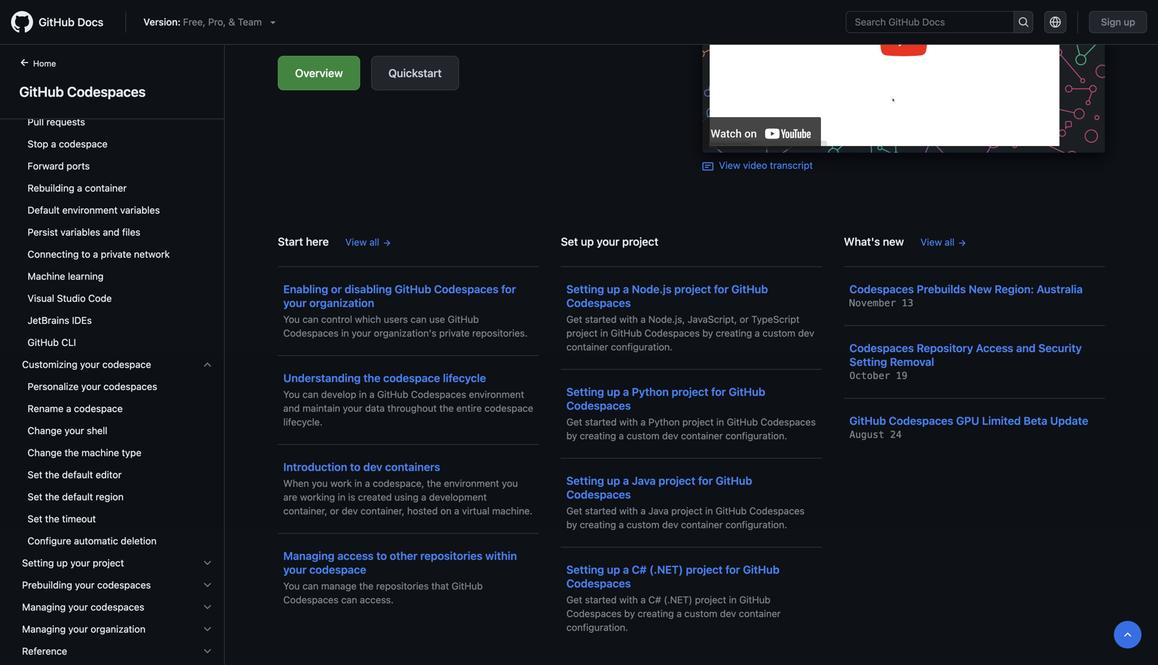 Task type: locate. For each thing, give the bounding box(es) containing it.
or down working
[[330, 505, 339, 517]]

view all link up 'prebuilds'
[[921, 235, 967, 250]]

with inside setting up a node.js project for github codespaces get started with a node.js, javascript, or typescript project in github codespaces by creating a custom dev container configuration.
[[620, 314, 638, 325]]

you for enabling or disabling github codespaces for your organization
[[283, 314, 300, 325]]

0 vertical spatial sc 9kayk9 0 image
[[202, 580, 213, 591]]

java
[[632, 474, 656, 488], [649, 505, 669, 517]]

change down rename
[[28, 425, 62, 437]]

scroll to top image
[[1123, 630, 1134, 641]]

all up 'prebuilds'
[[945, 237, 955, 248]]

1 horizontal spatial to
[[350, 461, 361, 474]]

1 change from the top
[[28, 425, 62, 437]]

other
[[390, 550, 418, 563]]

view video transcript
[[719, 160, 813, 171]]

1 all from the left
[[370, 237, 379, 248]]

you up machine.
[[502, 478, 518, 489]]

sc 9kayk9 0 image inside 'customizing your codespace' dropdown button
[[202, 359, 213, 370]]

organization down managing your codespaces dropdown button
[[91, 624, 146, 635]]

change for change the machine type
[[28, 447, 62, 459]]

ides
[[72, 315, 92, 326]]

view right the link image
[[719, 160, 741, 171]]

customizing your codespace element
[[11, 354, 224, 552], [11, 376, 224, 552]]

view all right here
[[345, 237, 379, 248]]

organization
[[309, 297, 374, 310], [91, 624, 146, 635]]

the inside managing access to other repositories within your codespace you can manage the repositories that github codespaces can access.
[[359, 581, 374, 592]]

for inside setting up a python project for github codespaces get started with a python project in github codespaces by creating a custom dev container configuration.
[[711, 385, 726, 399]]

you inside managing access to other repositories within your codespace you can manage the repositories that github codespaces can access.
[[283, 581, 300, 592]]

1 horizontal spatial private
[[439, 328, 470, 339]]

up inside setting up a c# (.net) project for github codespaces get started with a c# (.net) project in github codespaces by creating a custom dev container configuration.
[[607, 563, 620, 577]]

c#
[[632, 563, 647, 577], [649, 594, 661, 606]]

0 vertical spatial change
[[28, 425, 62, 437]]

free,
[[183, 16, 206, 28]]

codespace up shell at the left of the page
[[74, 403, 123, 414]]

organization's
[[374, 328, 437, 339]]

0 vertical spatial private
[[101, 249, 131, 260]]

managing inside managing access to other repositories within your codespace you can manage the repositories that github codespaces can access.
[[283, 550, 335, 563]]

1 you from the top
[[283, 314, 300, 325]]

new
[[969, 283, 992, 296]]

repositories up access.
[[376, 581, 429, 592]]

to inside introduction to dev containers when you work in a codespace, the environment you are working in is created using a development container, or dev container, hosted on a virtual machine.
[[350, 461, 361, 474]]

configuration. inside setting up a node.js project for github codespaces get started with a node.js, javascript, or typescript project in github codespaces by creating a custom dev container configuration.
[[611, 341, 673, 353]]

1 vertical spatial managing
[[22, 602, 66, 613]]

and inside codespaces repository access and security setting removal october 19
[[1017, 342, 1036, 355]]

3 get from the top
[[567, 505, 583, 517]]

hosted
[[407, 505, 438, 517]]

up for setting up your project
[[57, 558, 68, 569]]

variables
[[120, 204, 160, 216], [61, 227, 100, 238]]

2 view all from the left
[[921, 237, 955, 248]]

to for connecting
[[81, 249, 90, 260]]

0 vertical spatial managing
[[283, 550, 335, 563]]

private down persist variables and files link on the left top
[[101, 249, 131, 260]]

triangle down image
[[267, 17, 278, 28]]

view all right new
[[921, 237, 955, 248]]

organization up 'control'
[[309, 297, 374, 310]]

private down use
[[439, 328, 470, 339]]

machine learning
[[28, 271, 104, 282]]

container, down working
[[283, 505, 327, 517]]

up inside setting up a java project for github codespaces get started with a java project in github codespaces by creating a custom dev container configuration.
[[607, 474, 620, 488]]

you left manage
[[283, 581, 300, 592]]

sc 9kayk9 0 image inside managing your codespaces dropdown button
[[202, 602, 213, 613]]

2 vertical spatial managing
[[22, 624, 66, 635]]

are
[[283, 492, 297, 503]]

4 get from the top
[[567, 594, 583, 606]]

all up disabling
[[370, 237, 379, 248]]

version: free, pro, & team
[[144, 16, 262, 28]]

&
[[229, 16, 235, 28]]

1 horizontal spatial c#
[[649, 594, 661, 606]]

what's new
[[844, 235, 904, 248]]

for inside enabling or disabling github codespaces for your organization you can control which users can use github codespaces in your organization's private repositories.
[[501, 283, 516, 296]]

0 horizontal spatial you
[[312, 478, 328, 489]]

2 vertical spatial to
[[377, 550, 387, 563]]

1 horizontal spatial organization
[[309, 297, 374, 310]]

3 you from the top
[[283, 581, 300, 592]]

managing
[[283, 550, 335, 563], [22, 602, 66, 613], [22, 624, 66, 635]]

to up 'learning'
[[81, 249, 90, 260]]

up for setting up a c# (.net) project for github codespaces get started with a c# (.net) project in github codespaces by creating a custom dev container configuration.
[[607, 563, 620, 577]]

you
[[312, 478, 328, 489], [502, 478, 518, 489]]

for inside setting up a node.js project for github codespaces get started with a node.js, javascript, or typescript project in github codespaces by creating a custom dev container configuration.
[[714, 283, 729, 296]]

2 change from the top
[[28, 447, 62, 459]]

sc 9kayk9 0 image for reference
[[202, 646, 213, 657]]

started inside setting up a python project for github codespaces get started with a python project in github codespaces by creating a custom dev container configuration.
[[585, 417, 617, 428]]

2 vertical spatial and
[[283, 403, 300, 414]]

to
[[81, 249, 90, 260], [350, 461, 361, 474], [377, 550, 387, 563]]

managing down prebuilding
[[22, 602, 66, 613]]

or left typescript on the right of page
[[740, 314, 749, 325]]

visual studio code
[[28, 293, 112, 304]]

0 horizontal spatial organization
[[91, 624, 146, 635]]

codespace right entire
[[485, 403, 533, 414]]

view all link
[[345, 235, 392, 250], [921, 235, 967, 250]]

dev inside setting up a node.js project for github codespaces get started with a node.js, javascript, or typescript project in github codespaces by creating a custom dev container configuration.
[[798, 328, 815, 339]]

sign up
[[1101, 16, 1136, 28]]

for inside setting up a c# (.net) project for github codespaces get started with a c# (.net) project in github codespaces by creating a custom dev container configuration.
[[726, 563, 740, 577]]

container inside setting up a python project for github codespaces get started with a python project in github codespaces by creating a custom dev container configuration.
[[681, 430, 723, 442]]

3 started from the top
[[585, 505, 617, 517]]

2 default from the top
[[62, 491, 93, 503]]

container, down created
[[361, 505, 405, 517]]

can up maintain
[[303, 389, 319, 400]]

tooltip
[[1114, 621, 1142, 649]]

configuration.
[[611, 341, 673, 353], [726, 430, 788, 442], [726, 519, 788, 531], [567, 622, 628, 633]]

1 vertical spatial sc 9kayk9 0 image
[[202, 646, 213, 657]]

forward
[[28, 160, 64, 172]]

0 horizontal spatial container,
[[283, 505, 327, 517]]

up inside setting up a node.js project for github codespaces get started with a node.js, javascript, or typescript project in github codespaces by creating a custom dev container configuration.
[[607, 283, 620, 296]]

default
[[28, 204, 60, 216]]

sc 9kayk9 0 image inside reference dropdown button
[[202, 646, 213, 657]]

2 horizontal spatial view
[[921, 237, 942, 248]]

sc 9kayk9 0 image for managing your organization
[[202, 624, 213, 635]]

codespaces down prebuilding your codespaces dropdown button
[[91, 602, 144, 613]]

configuration. inside setting up a java project for github codespaces get started with a java project in github codespaces by creating a custom dev container configuration.
[[726, 519, 788, 531]]

codespace down github cli link
[[102, 359, 151, 370]]

1 vertical spatial organization
[[91, 624, 146, 635]]

0 horizontal spatial to
[[81, 249, 90, 260]]

private
[[101, 249, 131, 260], [439, 328, 470, 339]]

0 vertical spatial to
[[81, 249, 90, 260]]

control
[[321, 314, 352, 325]]

2 container, from the left
[[361, 505, 405, 517]]

you down enabling
[[283, 314, 300, 325]]

or up 'control'
[[331, 283, 342, 296]]

the up access.
[[359, 581, 374, 592]]

get inside setting up a java project for github codespaces get started with a java project in github codespaces by creating a custom dev container configuration.
[[567, 505, 583, 517]]

0 horizontal spatial variables
[[61, 227, 100, 238]]

in inside understanding the codespace lifecycle you can develop in a github codespaces environment and maintain your data throughout the entire codespace lifecycle.
[[359, 389, 367, 400]]

2 vertical spatial environment
[[444, 478, 499, 489]]

2 sc 9kayk9 0 image from the top
[[202, 646, 213, 657]]

github codespaces element
[[0, 0, 225, 665]]

codespaces down 'customizing your codespace' dropdown button
[[104, 381, 157, 392]]

2 get from the top
[[567, 417, 583, 428]]

can left use
[[411, 314, 427, 325]]

set the timeout
[[28, 513, 96, 525]]

github codespaces gpu limited beta update august 24
[[850, 414, 1089, 441]]

up inside dropdown button
[[57, 558, 68, 569]]

1 vertical spatial default
[[62, 491, 93, 503]]

view for codespaces prebuilds new region: australia
[[921, 237, 942, 248]]

environment inside understanding the codespace lifecycle you can develop in a github codespaces environment and maintain your data throughout the entire codespace lifecycle.
[[469, 389, 524, 400]]

view right here
[[345, 237, 367, 248]]

view all link up disabling
[[345, 235, 392, 250]]

codespace up manage
[[309, 563, 366, 577]]

default up timeout
[[62, 491, 93, 503]]

0 vertical spatial c#
[[632, 563, 647, 577]]

stop a codespace link
[[17, 133, 219, 155]]

2 with from the top
[[620, 417, 638, 428]]

4 started from the top
[[585, 594, 617, 606]]

4 sc 9kayk9 0 image from the top
[[202, 624, 213, 635]]

and up lifecycle.
[[283, 403, 300, 414]]

pull
[[28, 116, 44, 128]]

with
[[620, 314, 638, 325], [620, 417, 638, 428], [620, 505, 638, 517], [620, 594, 638, 606]]

1 view all link from the left
[[345, 235, 392, 250]]

view all for start here
[[345, 237, 379, 248]]

sc 9kayk9 0 image inside managing your organization dropdown button
[[202, 624, 213, 635]]

0 horizontal spatial and
[[103, 227, 119, 238]]

1 you from the left
[[312, 478, 328, 489]]

personalize
[[28, 381, 79, 392]]

you
[[283, 314, 300, 325], [283, 389, 300, 400], [283, 581, 300, 592]]

you inside understanding the codespace lifecycle you can develop in a github codespaces environment and maintain your data throughout the entire codespace lifecycle.
[[283, 389, 300, 400]]

1 vertical spatial python
[[649, 417, 680, 428]]

3 with from the top
[[620, 505, 638, 517]]

managing for organization
[[22, 624, 66, 635]]

you up lifecycle.
[[283, 389, 300, 400]]

None search field
[[846, 11, 1034, 33]]

2 vertical spatial or
[[330, 505, 339, 517]]

python
[[632, 385, 669, 399], [649, 417, 680, 428]]

customizing your codespace element containing personalize your codespaces
[[11, 376, 224, 552]]

introduction to dev containers when you work in a codespace, the environment you are working in is created using a development container, or dev container, hosted on a virtual machine.
[[283, 461, 533, 517]]

environment up entire
[[469, 389, 524, 400]]

gpu
[[956, 414, 980, 428]]

all for disabling
[[370, 237, 379, 248]]

sc 9kayk9 0 image inside prebuilding your codespaces dropdown button
[[202, 580, 213, 591]]

october 19 element
[[850, 370, 908, 382]]

or inside introduction to dev containers when you work in a codespace, the environment you are working in is created using a development container, or dev container, hosted on a virtual machine.
[[330, 505, 339, 517]]

can down manage
[[341, 594, 357, 606]]

understanding the codespace lifecycle you can develop in a github codespaces environment and maintain your data throughout the entire codespace lifecycle.
[[283, 372, 533, 428]]

set for set up your project
[[561, 235, 578, 248]]

0 vertical spatial java
[[632, 474, 656, 488]]

to left "other"
[[377, 550, 387, 563]]

started inside setting up a java project for github codespaces get started with a java project in github codespaces by creating a custom dev container configuration.
[[585, 505, 617, 517]]

2 vertical spatial codespaces
[[91, 602, 144, 613]]

0 vertical spatial default
[[62, 469, 93, 481]]

setting inside setting up a java project for github codespaces get started with a java project in github codespaces by creating a custom dev container configuration.
[[567, 474, 604, 488]]

view right new
[[921, 237, 942, 248]]

default inside set the default region link
[[62, 491, 93, 503]]

get for setting up a python project for github codespaces
[[567, 417, 583, 428]]

to up work
[[350, 461, 361, 474]]

managing inside dropdown button
[[22, 602, 66, 613]]

environment up development
[[444, 478, 499, 489]]

1 horizontal spatial you
[[502, 478, 518, 489]]

2 started from the top
[[585, 417, 617, 428]]

0 horizontal spatial view all
[[345, 237, 379, 248]]

you for managing access to other repositories within your codespace
[[283, 581, 300, 592]]

managing up reference
[[22, 624, 66, 635]]

requests
[[46, 116, 85, 128]]

setting inside setting up a python project for github codespaces get started with a python project in github codespaces by creating a custom dev container configuration.
[[567, 385, 604, 399]]

up inside setting up a python project for github codespaces get started with a python project in github codespaces by creating a custom dev container configuration.
[[607, 385, 620, 399]]

lifecycle.
[[283, 417, 323, 428]]

view video transcript link
[[703, 160, 813, 172]]

the
[[364, 372, 381, 385], [440, 403, 454, 414], [65, 447, 79, 459], [45, 469, 59, 481], [427, 478, 441, 489], [45, 491, 59, 503], [45, 513, 59, 525], [359, 581, 374, 592]]

you up working
[[312, 478, 328, 489]]

set the default editor link
[[17, 464, 219, 486]]

1 vertical spatial to
[[350, 461, 361, 474]]

for for setting up a node.js project for github codespaces
[[714, 283, 729, 296]]

sc 9kayk9 0 image for setting up your project
[[202, 558, 213, 569]]

and
[[103, 227, 119, 238], [1017, 342, 1036, 355], [283, 403, 300, 414]]

codespaces for prebuilding your codespaces
[[97, 580, 151, 591]]

container inside github codespaces element
[[85, 182, 127, 194]]

for for enabling or disabling github codespaces for your organization
[[501, 283, 516, 296]]

codespaces for personalize your codespaces
[[104, 381, 157, 392]]

2 horizontal spatial and
[[1017, 342, 1036, 355]]

enabling
[[283, 283, 328, 296]]

in inside setting up a c# (.net) project for github codespaces get started with a c# (.net) project in github codespaces by creating a custom dev container configuration.
[[729, 594, 737, 606]]

the up set the default region
[[45, 469, 59, 481]]

sign
[[1101, 16, 1122, 28]]

change down change your shell
[[28, 447, 62, 459]]

1 vertical spatial or
[[740, 314, 749, 325]]

to for introduction
[[350, 461, 361, 474]]

a
[[51, 138, 56, 150], [77, 182, 82, 194], [93, 249, 98, 260], [623, 283, 629, 296], [641, 314, 646, 325], [755, 328, 760, 339], [623, 385, 629, 399], [370, 389, 375, 400], [66, 403, 71, 414], [641, 417, 646, 428], [619, 430, 624, 442], [623, 474, 629, 488], [365, 478, 370, 489], [421, 492, 427, 503], [454, 505, 460, 517], [641, 505, 646, 517], [619, 519, 624, 531], [623, 563, 629, 577], [641, 594, 646, 606], [677, 608, 682, 620]]

for inside setting up a java project for github codespaces get started with a java project in github codespaces by creating a custom dev container configuration.
[[698, 474, 713, 488]]

2 customizing your codespace element from the top
[[11, 376, 224, 552]]

environment
[[62, 204, 118, 216], [469, 389, 524, 400], [444, 478, 499, 489]]

1 horizontal spatial view all
[[921, 237, 955, 248]]

repositories up that
[[420, 550, 483, 563]]

github codespaces
[[19, 83, 146, 100]]

0 horizontal spatial all
[[370, 237, 379, 248]]

users
[[384, 314, 408, 325]]

1 horizontal spatial view all link
[[921, 235, 967, 250]]

codespace up ports
[[59, 138, 108, 150]]

started for setting up a node.js project for github codespaces
[[585, 314, 617, 325]]

1 vertical spatial you
[[283, 389, 300, 400]]

2 view all link from the left
[[921, 235, 967, 250]]

setting for setting up a c# (.net) project for github codespaces
[[567, 563, 604, 577]]

0 vertical spatial environment
[[62, 204, 118, 216]]

0 horizontal spatial private
[[101, 249, 131, 260]]

persist variables and files link
[[17, 221, 219, 243]]

container inside setting up a node.js project for github codespaces get started with a node.js, javascript, or typescript project in github codespaces by creating a custom dev container configuration.
[[567, 341, 608, 353]]

environment up the persist variables and files
[[62, 204, 118, 216]]

1 vertical spatial change
[[28, 447, 62, 459]]

variables down "default environment variables"
[[61, 227, 100, 238]]

1 horizontal spatial view
[[719, 160, 741, 171]]

1 view all from the left
[[345, 237, 379, 248]]

2 horizontal spatial to
[[377, 550, 387, 563]]

select language: current language is english image
[[1050, 17, 1061, 28]]

configuration. inside setting up a python project for github codespaces get started with a python project in github codespaces by creating a custom dev container configuration.
[[726, 430, 788, 442]]

variables up 'files'
[[120, 204, 160, 216]]

removal
[[890, 355, 935, 369]]

project
[[623, 235, 659, 248], [675, 283, 711, 296], [567, 328, 598, 339], [672, 385, 709, 399], [683, 417, 714, 428], [659, 474, 696, 488], [672, 505, 703, 517], [93, 558, 124, 569], [686, 563, 723, 577], [695, 594, 727, 606]]

1 vertical spatial private
[[439, 328, 470, 339]]

2 sc 9kayk9 0 image from the top
[[202, 558, 213, 569]]

1 horizontal spatial variables
[[120, 204, 160, 216]]

up for setting up a node.js project for github codespaces get started with a node.js, javascript, or typescript project in github codespaces by creating a custom dev container configuration.
[[607, 283, 620, 296]]

codespace inside dropdown button
[[102, 359, 151, 370]]

0 vertical spatial repositories
[[420, 550, 483, 563]]

codespaces inside customizing your codespace element
[[104, 381, 157, 392]]

2 you from the top
[[283, 389, 300, 400]]

sc 9kayk9 0 image
[[202, 359, 213, 370], [202, 558, 213, 569], [202, 602, 213, 613], [202, 624, 213, 635]]

custom
[[763, 328, 796, 339], [627, 430, 660, 442], [627, 519, 660, 531], [685, 608, 718, 620]]

default environment variables link
[[17, 199, 219, 221]]

jetbrains ides link
[[17, 310, 219, 332]]

setting inside setting up a node.js project for github codespaces get started with a node.js, javascript, or typescript project in github codespaces by creating a custom dev container configuration.
[[567, 283, 604, 296]]

sc 9kayk9 0 image inside setting up your project dropdown button
[[202, 558, 213, 569]]

set for set the default region
[[28, 491, 42, 503]]

rebuilding a container
[[28, 182, 127, 194]]

and left 'files'
[[103, 227, 119, 238]]

repositories
[[420, 550, 483, 563], [376, 581, 429, 592]]

sc 9kayk9 0 image for managing your codespaces
[[202, 602, 213, 613]]

managing up manage
[[283, 550, 335, 563]]

started inside setting up a node.js project for github codespaces get started with a node.js, javascript, or typescript project in github codespaces by creating a custom dev container configuration.
[[585, 314, 617, 325]]

codespace for understanding
[[383, 372, 440, 385]]

machine.
[[492, 505, 533, 517]]

container,
[[283, 505, 327, 517], [361, 505, 405, 517]]

your inside understanding the codespace lifecycle you can develop in a github codespaces environment and maintain your data throughout the entire codespace lifecycle.
[[343, 403, 363, 414]]

codespace up throughout
[[383, 372, 440, 385]]

sign up link
[[1090, 11, 1147, 33]]

customizing your codespace button
[[17, 354, 219, 376]]

github codespaces link
[[17, 81, 208, 102]]

with inside setting up a java project for github codespaces get started with a java project in github codespaces by creating a custom dev container configuration.
[[620, 505, 638, 517]]

to inside managing access to other repositories within your codespace you can manage the repositories that github codespaces can access.
[[377, 550, 387, 563]]

to inside 'link'
[[81, 249, 90, 260]]

prebuilding
[[22, 580, 72, 591]]

2 vertical spatial you
[[283, 581, 300, 592]]

in inside setting up a python project for github codespaces get started with a python project in github codespaces by creating a custom dev container configuration.
[[717, 417, 724, 428]]

environment inside introduction to dev containers when you work in a codespace, the environment you are working in is created using a development container, or dev container, hosted on a virtual machine.
[[444, 478, 499, 489]]

1 with from the top
[[620, 314, 638, 325]]

dev inside setting up a c# (.net) project for github codespaces get started with a c# (.net) project in github codespaces by creating a custom dev container configuration.
[[720, 608, 737, 620]]

default inside set the default editor link
[[62, 469, 93, 481]]

1 sc 9kayk9 0 image from the top
[[202, 580, 213, 591]]

0 vertical spatial you
[[283, 314, 300, 325]]

custom inside setting up a c# (.net) project for github codespaces get started with a c# (.net) project in github codespaces by creating a custom dev container configuration.
[[685, 608, 718, 620]]

by inside setting up a python project for github codespaces get started with a python project in github codespaces by creating a custom dev container configuration.
[[567, 430, 577, 442]]

1 vertical spatial and
[[1017, 342, 1036, 355]]

default for region
[[62, 491, 93, 503]]

1 horizontal spatial all
[[945, 237, 955, 248]]

can left manage
[[303, 581, 319, 592]]

setting inside setting up a c# (.net) project for github codespaces get started with a c# (.net) project in github codespaces by creating a custom dev container configuration.
[[567, 563, 604, 577]]

1 started from the top
[[585, 314, 617, 325]]

change the machine type
[[28, 447, 142, 459]]

up
[[1124, 16, 1136, 28], [581, 235, 594, 248], [607, 283, 620, 296], [607, 385, 620, 399], [607, 474, 620, 488], [57, 558, 68, 569], [607, 563, 620, 577]]

container inside setting up a c# (.net) project for github codespaces get started with a c# (.net) project in github codespaces by creating a custom dev container configuration.
[[739, 608, 781, 620]]

1 customizing your codespace element from the top
[[11, 354, 224, 552]]

start
[[278, 235, 303, 248]]

default up set the default region
[[62, 469, 93, 481]]

by inside setting up a node.js project for github codespaces get started with a node.js, javascript, or typescript project in github codespaces by creating a custom dev container configuration.
[[703, 328, 713, 339]]

github cli link
[[17, 332, 219, 354]]

view all link for what's new
[[921, 235, 967, 250]]

sc 9kayk9 0 image
[[202, 580, 213, 591], [202, 646, 213, 657]]

and right access
[[1017, 342, 1036, 355]]

0 vertical spatial organization
[[309, 297, 374, 310]]

1 get from the top
[[567, 314, 583, 325]]

customizing your codespace element containing customizing your codespace
[[11, 354, 224, 552]]

0 vertical spatial codespaces
[[104, 381, 157, 392]]

1 horizontal spatial and
[[283, 403, 300, 414]]

video
[[743, 160, 768, 171]]

all for new
[[945, 237, 955, 248]]

1 sc 9kayk9 0 image from the top
[[202, 359, 213, 370]]

with inside setting up a python project for github codespaces get started with a python project in github codespaces by creating a custom dev container configuration.
[[620, 417, 638, 428]]

custom inside setting up a node.js project for github codespaces get started with a node.js, javascript, or typescript project in github codespaces by creating a custom dev container configuration.
[[763, 328, 796, 339]]

by inside setting up a java project for github codespaces get started with a java project in github codespaces by creating a custom dev container configuration.
[[567, 519, 577, 531]]

organization inside enabling or disabling github codespaces for your organization you can control which users can use github codespaces in your organization's private repositories.
[[309, 297, 374, 310]]

get inside setting up a python project for github codespaces get started with a python project in github codespaces by creating a custom dev container configuration.
[[567, 417, 583, 428]]

1 horizontal spatial container,
[[361, 505, 405, 517]]

region
[[96, 491, 124, 503]]

1 vertical spatial environment
[[469, 389, 524, 400]]

1 vertical spatial codespaces
[[97, 580, 151, 591]]

the down containers
[[427, 478, 441, 489]]

0 horizontal spatial view
[[345, 237, 367, 248]]

prebuilding your codespaces
[[22, 580, 151, 591]]

configure automatic deletion
[[28, 535, 157, 547]]

1 default from the top
[[62, 469, 93, 481]]

november 13 element
[[850, 298, 914, 309]]

0 vertical spatial and
[[103, 227, 119, 238]]

0 vertical spatial or
[[331, 283, 342, 296]]

pull requests
[[28, 116, 85, 128]]

github cli
[[28, 337, 76, 348]]

forward ports link
[[17, 155, 219, 177]]

1 vertical spatial variables
[[61, 227, 100, 238]]

up for setting up a python project for github codespaces get started with a python project in github codespaces by creating a custom dev container configuration.
[[607, 385, 620, 399]]

3 sc 9kayk9 0 image from the top
[[202, 602, 213, 613]]

get inside setting up a node.js project for github codespaces get started with a node.js, javascript, or typescript project in github codespaces by creating a custom dev container configuration.
[[567, 314, 583, 325]]

setting inside dropdown button
[[22, 558, 54, 569]]

13
[[902, 298, 914, 309]]

4 with from the top
[[620, 594, 638, 606]]

code
[[88, 293, 112, 304]]

0 horizontal spatial view all link
[[345, 235, 392, 250]]

the up configure
[[45, 513, 59, 525]]

codespaces inside github codespaces gpu limited beta update august 24
[[889, 414, 954, 428]]

2 all from the left
[[945, 237, 955, 248]]

codespaces down setting up your project dropdown button
[[97, 580, 151, 591]]

which
[[355, 314, 381, 325]]

using
[[395, 492, 419, 503]]



Task type: describe. For each thing, give the bounding box(es) containing it.
can left 'control'
[[303, 314, 319, 325]]

custom inside setting up a python project for github codespaces get started with a python project in github codespaces by creating a custom dev container configuration.
[[627, 430, 660, 442]]

machine
[[28, 271, 65, 282]]

personalize your codespaces link
[[17, 376, 219, 398]]

persist variables and files
[[28, 227, 140, 238]]

change for change your shell
[[28, 425, 62, 437]]

rename a codespace link
[[17, 398, 219, 420]]

managing your organization
[[22, 624, 146, 635]]

0 vertical spatial python
[[632, 385, 669, 399]]

home
[[33, 59, 56, 68]]

project inside dropdown button
[[93, 558, 124, 569]]

or inside enabling or disabling github codespaces for your organization you can control which users can use github codespaces in your organization's private repositories.
[[331, 283, 342, 296]]

1 vertical spatial java
[[649, 505, 669, 517]]

setting up a python project for github codespaces get started with a python project in github codespaces by creating a custom dev container configuration.
[[567, 385, 816, 442]]

node.js
[[632, 283, 672, 296]]

docs
[[77, 16, 104, 29]]

set for set the default editor
[[28, 469, 42, 481]]

created
[[358, 492, 392, 503]]

codespaces repository access and security setting removal october 19
[[850, 342, 1082, 382]]

started for setting up a python project for github codespaces
[[585, 417, 617, 428]]

search image
[[1018, 17, 1029, 28]]

Search GitHub Docs search field
[[847, 12, 1014, 32]]

0 vertical spatial variables
[[120, 204, 160, 216]]

link image
[[703, 161, 714, 172]]

in inside setting up a java project for github codespaces get started with a java project in github codespaces by creating a custom dev container configuration.
[[705, 505, 713, 517]]

limited
[[982, 414, 1021, 428]]

on
[[441, 505, 452, 517]]

or inside setting up a node.js project for github codespaces get started with a node.js, javascript, or typescript project in github codespaces by creating a custom dev container configuration.
[[740, 314, 749, 325]]

development
[[429, 492, 487, 503]]

github inside github codespaces link
[[19, 83, 64, 100]]

forward ports
[[28, 160, 90, 172]]

rebuilding a container link
[[17, 177, 219, 199]]

pull requests link
[[17, 111, 219, 133]]

customizing your codespace element for stop a codespace link
[[11, 376, 224, 552]]

deletion
[[121, 535, 157, 547]]

sc 9kayk9 0 image for prebuilding your codespaces
[[202, 580, 213, 591]]

codespaces inside managing access to other repositories within your codespace you can manage the repositories that github codespaces can access.
[[283, 594, 339, 606]]

disabling
[[345, 283, 392, 296]]

dev inside setting up a python project for github codespaces get started with a python project in github codespaces by creating a custom dev container configuration.
[[662, 430, 679, 442]]

reference button
[[17, 641, 219, 663]]

work
[[330, 478, 352, 489]]

ports
[[67, 160, 90, 172]]

the left entire
[[440, 403, 454, 414]]

a inside 'link'
[[93, 249, 98, 260]]

github inside github cli link
[[28, 337, 59, 348]]

up for set up your project
[[581, 235, 594, 248]]

overview
[[295, 67, 343, 80]]

customizing
[[22, 359, 78, 370]]

is
[[348, 492, 355, 503]]

by inside setting up a c# (.net) project for github codespaces get started with a c# (.net) project in github codespaces by creating a custom dev container configuration.
[[624, 608, 635, 620]]

lifecycle
[[443, 372, 486, 385]]

codespaces prebuilds new region: australia november 13
[[850, 283, 1083, 309]]

managing for codespaces
[[22, 602, 66, 613]]

customizing your codespace element for github codespaces link
[[11, 354, 224, 552]]

1 vertical spatial repositories
[[376, 581, 429, 592]]

update
[[1051, 414, 1089, 428]]

machine learning link
[[17, 265, 219, 288]]

creating inside setting up a java project for github codespaces get started with a java project in github codespaces by creating a custom dev container configuration.
[[580, 519, 616, 531]]

environment for introduction to dev containers
[[444, 478, 499, 489]]

rebuilding
[[28, 182, 74, 194]]

entire
[[457, 403, 482, 414]]

machine
[[82, 447, 119, 459]]

custom inside setting up a java project for github codespaces get started with a java project in github codespaces by creating a custom dev container configuration.
[[627, 519, 660, 531]]

your inside managing access to other repositories within your codespace you can manage the repositories that github codespaces can access.
[[283, 563, 307, 577]]

environment for understanding the codespace lifecycle
[[469, 389, 524, 400]]

codespaces inside understanding the codespace lifecycle you can develop in a github codespaces environment and maintain your data throughout the entire codespace lifecycle.
[[411, 389, 466, 400]]

with for node.js
[[620, 314, 638, 325]]

get for setting up a node.js project for github codespaces
[[567, 314, 583, 325]]

that
[[432, 581, 449, 592]]

manage
[[321, 581, 357, 592]]

setting for setting up a java project for github codespaces
[[567, 474, 604, 488]]

persist
[[28, 227, 58, 238]]

beta
[[1024, 414, 1048, 428]]

container inside setting up a java project for github codespaces get started with a java project in github codespaces by creating a custom dev container configuration.
[[681, 519, 723, 531]]

configure
[[28, 535, 71, 547]]

the up set the timeout
[[45, 491, 59, 503]]

set the default region
[[28, 491, 124, 503]]

setting up a java project for github codespaces get started with a java project in github codespaces by creating a custom dev container configuration.
[[567, 474, 805, 531]]

and inside github codespaces element
[[103, 227, 119, 238]]

containers
[[385, 461, 440, 474]]

for for setting up a python project for github codespaces
[[711, 385, 726, 399]]

visual studio code link
[[17, 288, 219, 310]]

get inside setting up a c# (.net) project for github codespaces get started with a c# (.net) project in github codespaces by creating a custom dev container configuration.
[[567, 594, 583, 606]]

reference
[[22, 646, 67, 657]]

a inside understanding the codespace lifecycle you can develop in a github codespaces environment and maintain your data throughout the entire codespace lifecycle.
[[370, 389, 375, 400]]

codespaces inside codespaces repository access and security setting removal october 19
[[850, 342, 914, 355]]

private inside 'link'
[[101, 249, 131, 260]]

in inside enabling or disabling github codespaces for your organization you can control which users can use github codespaces in your organization's private repositories.
[[341, 328, 349, 339]]

maintain
[[303, 403, 340, 414]]

creating inside setting up a python project for github codespaces get started with a python project in github codespaces by creating a custom dev container configuration.
[[580, 430, 616, 442]]

set the timeout link
[[17, 508, 219, 530]]

dev inside setting up a java project for github codespaces get started with a java project in github codespaces by creating a custom dev container configuration.
[[662, 519, 679, 531]]

with inside setting up a c# (.net) project for github codespaces get started with a c# (.net) project in github codespaces by creating a custom dev container configuration.
[[620, 594, 638, 606]]

default environment variables
[[28, 204, 160, 216]]

in inside setting up a node.js project for github codespaces get started with a node.js, javascript, or typescript project in github codespaces by creating a custom dev container configuration.
[[601, 328, 608, 339]]

19
[[896, 370, 908, 382]]

up for setting up a java project for github codespaces get started with a java project in github codespaces by creating a custom dev container configuration.
[[607, 474, 620, 488]]

pro,
[[208, 16, 226, 28]]

files
[[122, 227, 140, 238]]

for for setting up a java project for github codespaces
[[698, 474, 713, 488]]

setting for setting up a node.js project for github codespaces
[[567, 283, 604, 296]]

codespaces inside codespaces prebuilds new region: australia november 13
[[850, 283, 914, 296]]

stop
[[28, 138, 48, 150]]

environment inside github codespaces element
[[62, 204, 118, 216]]

configuration. inside setting up a c# (.net) project for github codespaces get started with a c# (.net) project in github codespaces by creating a custom dev container configuration.
[[567, 622, 628, 633]]

jetbrains ides
[[28, 315, 92, 326]]

github inside github codespaces gpu limited beta update august 24
[[850, 414, 886, 428]]

organization inside dropdown button
[[91, 624, 146, 635]]

region:
[[995, 283, 1034, 296]]

managing for to
[[283, 550, 335, 563]]

private inside enabling or disabling github codespaces for your organization you can control which users can use github codespaces in your organization's private repositories.
[[439, 328, 470, 339]]

develop
[[321, 389, 356, 400]]

stop a codespace
[[28, 138, 108, 150]]

codespace for stop
[[59, 138, 108, 150]]

jetbrains
[[28, 315, 69, 326]]

setting for setting up a python project for github codespaces
[[567, 385, 604, 399]]

the up data
[[364, 372, 381, 385]]

managing your codespaces button
[[17, 597, 219, 619]]

view all for what's new
[[921, 237, 955, 248]]

0 vertical spatial (.net)
[[650, 563, 683, 577]]

prebuilding your codespaces button
[[17, 574, 219, 597]]

codespaces for managing your codespaces
[[91, 602, 144, 613]]

set the default editor
[[28, 469, 122, 481]]

studio
[[57, 293, 86, 304]]

node.js,
[[649, 314, 685, 325]]

1 vertical spatial c#
[[649, 594, 661, 606]]

default for editor
[[62, 469, 93, 481]]

1 container, from the left
[[283, 505, 327, 517]]

with for python
[[620, 417, 638, 428]]

connecting
[[28, 249, 79, 260]]

introduction
[[283, 461, 347, 474]]

what's
[[844, 235, 880, 248]]

access.
[[360, 594, 394, 606]]

set for set the timeout
[[28, 513, 42, 525]]

and inside understanding the codespace lifecycle you can develop in a github codespaces environment and maintain your data throughout the entire codespace lifecycle.
[[283, 403, 300, 414]]

2 you from the left
[[502, 478, 518, 489]]

august 24 element
[[850, 429, 902, 441]]

codespace for customizing
[[102, 359, 151, 370]]

started for setting up a java project for github codespaces
[[585, 505, 617, 517]]

get for setting up a java project for github codespaces
[[567, 505, 583, 517]]

access
[[337, 550, 374, 563]]

view all link for start here
[[345, 235, 392, 250]]

change the machine type link
[[17, 442, 219, 464]]

with for java
[[620, 505, 638, 517]]

setting inside codespaces repository access and security setting removal october 19
[[850, 355, 888, 369]]

the up set the default editor
[[65, 447, 79, 459]]

team
[[238, 16, 262, 28]]

github inside understanding the codespace lifecycle you can develop in a github codespaces environment and maintain your data throughout the entire codespace lifecycle.
[[377, 389, 409, 400]]

github inside github docs link
[[39, 16, 75, 29]]

creating inside setting up a node.js project for github codespaces get started with a node.js, javascript, or typescript project in github codespaces by creating a custom dev container configuration.
[[716, 328, 752, 339]]

understanding
[[283, 372, 361, 385]]

codespace for rename
[[74, 403, 123, 414]]

setting up your project
[[22, 558, 124, 569]]

november
[[850, 298, 896, 309]]

setting up your project button
[[17, 552, 219, 574]]

rename
[[28, 403, 64, 414]]

github inside managing access to other repositories within your codespace you can manage the repositories that github codespaces can access.
[[452, 581, 483, 592]]

managing access to other repositories within your codespace you can manage the repositories that github codespaces can access.
[[283, 550, 517, 606]]

managing your organization button
[[17, 619, 219, 641]]

set up your project
[[561, 235, 659, 248]]

up for sign up
[[1124, 16, 1136, 28]]

started inside setting up a c# (.net) project for github codespaces get started with a c# (.net) project in github codespaces by creating a custom dev container configuration.
[[585, 594, 617, 606]]

configure automatic deletion link
[[17, 530, 219, 552]]

security
[[1039, 342, 1082, 355]]

codespace inside managing access to other repositories within your codespace you can manage the repositories that github codespaces can access.
[[309, 563, 366, 577]]

sc 9kayk9 0 image for customizing your codespace
[[202, 359, 213, 370]]

creating inside setting up a c# (.net) project for github codespaces get started with a c# (.net) project in github codespaces by creating a custom dev container configuration.
[[638, 608, 674, 620]]

the inside introduction to dev containers when you work in a codespace, the environment you are working in is created using a development container, or dev container, hosted on a virtual machine.
[[427, 478, 441, 489]]

view for enabling or disabling github codespaces for your organization
[[345, 237, 367, 248]]

1 vertical spatial (.net)
[[664, 594, 693, 606]]

can inside understanding the codespace lifecycle you can develop in a github codespaces environment and maintain your data throughout the entire codespace lifecycle.
[[303, 389, 319, 400]]

quickstart link
[[371, 56, 459, 90]]

set the default region link
[[17, 486, 219, 508]]

codespace,
[[373, 478, 424, 489]]

typescript
[[752, 314, 800, 325]]

when
[[283, 478, 309, 489]]

0 horizontal spatial c#
[[632, 563, 647, 577]]

throughout
[[388, 403, 437, 414]]



Task type: vqa. For each thing, say whether or not it's contained in the screenshot.
"Or" within About GitHub Importer If your source code is stored on a code hosting service using Git, Subversion, Mercurial, or Team Foundation Version Control (TFVC) and is accessible from the public internet, you can move the code to GitHub using GitHub Importer.
no



